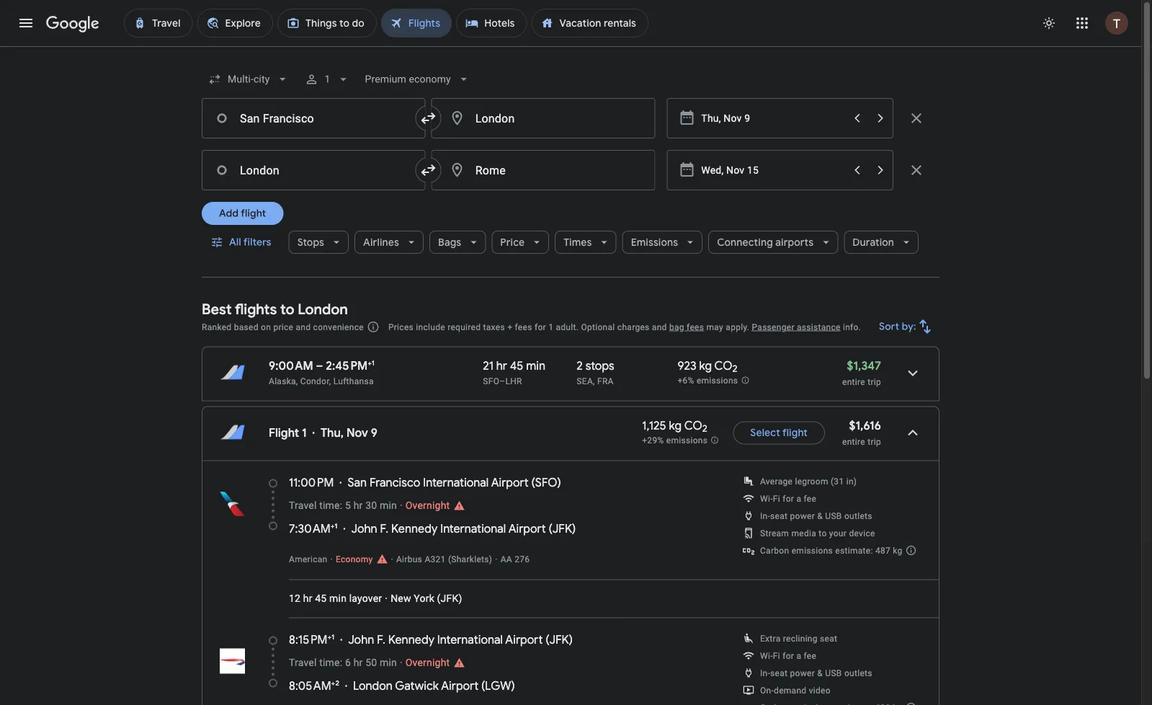 Task type: vqa. For each thing, say whether or not it's contained in the screenshot.
the topmost Spirit image
no



Task type: describe. For each thing, give the bounding box(es) containing it.
fi for john f. kennedy international airport ( jfk )
[[773, 651, 781, 661]]

airports
[[776, 236, 814, 249]]

new
[[391, 593, 411, 605]]

in)
[[847, 476, 858, 486]]

video
[[810, 685, 831, 695]]

2 stops sea , fra
[[577, 358, 615, 386]]

1347 US dollars text field
[[848, 358, 882, 373]]

entire for $1,616
[[843, 437, 866, 447]]

lgw
[[486, 678, 512, 693]]

layover
[[350, 593, 382, 605]]

(31
[[831, 476, 845, 486]]

international for 7:30 am
[[441, 521, 506, 536]]

remove flight from san francisco to london on thu, nov 9 image
[[908, 110, 926, 127]]

john for 7:30 am
[[352, 521, 378, 536]]

f. for 8:15 pm
[[377, 632, 386, 647]]

carbon
[[761, 545, 790, 556]]

select flight button
[[733, 416, 826, 450]]

optional
[[581, 322, 615, 332]]

& for john f. kennedy international airport ( jfk )
[[818, 668, 823, 678]]

min right 50
[[380, 657, 397, 669]]

outlets for john f. kennedy international airport ( jfk )
[[845, 668, 873, 678]]

$1,616 entire trip
[[843, 418, 882, 447]]

$1,347 entire trip
[[843, 358, 882, 387]]

hr right 5
[[354, 500, 363, 512]]

276
[[515, 554, 530, 564]]

price button
[[492, 225, 550, 260]]

wi- for john f. kennedy international airport ( jfk )
[[761, 651, 774, 661]]

in- for john f. kennedy international airport ( jfk )
[[761, 668, 771, 678]]

all filters
[[229, 236, 272, 249]]

2 inside "2 stops sea , fra"
[[577, 358, 583, 373]]

trip for $1,616
[[868, 437, 882, 447]]

stops button
[[289, 225, 349, 260]]

may
[[707, 322, 724, 332]]

7:30 am + 1
[[289, 521, 338, 536]]

487
[[876, 545, 891, 556]]

jfk for 8:15 pm
[[550, 632, 569, 647]]

john f. kennedy international airport ( jfk ) for 7:30 am
[[352, 521, 576, 536]]

francisco
[[370, 475, 421, 490]]

sort by:
[[880, 320, 917, 333]]

+ for 8:15 pm
[[328, 632, 332, 641]]

average
[[761, 476, 793, 486]]

prices include required taxes + fees for 1 adult. optional charges and bag fees may apply. passenger assistance
[[389, 322, 841, 332]]

device
[[850, 528, 876, 538]]

power for san francisco international airport ( sfo )
[[791, 511, 816, 521]]

Departure time: 9:00 AM. text field
[[269, 358, 313, 373]]

charges
[[618, 322, 650, 332]]

fee for san francisco international airport ( sfo )
[[804, 494, 817, 504]]

8:15 pm + 1
[[289, 632, 335, 647]]

best
[[202, 300, 232, 318]]

include
[[416, 322, 446, 332]]

wi-fi for a fee for san francisco international airport ( sfo )
[[761, 494, 817, 504]]

0 vertical spatial –
[[316, 358, 323, 373]]

2 and from the left
[[652, 322, 667, 332]]

11:00 pm
[[289, 475, 334, 490]]

8:15 pm
[[289, 632, 328, 647]]

8:05 am + 2
[[289, 678, 340, 693]]

21 hr 45 min sfo – lhr
[[483, 358, 546, 386]]

ranked based on price and convenience
[[202, 322, 364, 332]]

a for john f. kennedy international airport ( jfk )
[[797, 651, 802, 661]]

2 horizontal spatial kg
[[894, 545, 903, 556]]

passenger assistance button
[[752, 322, 841, 332]]

london gatwick airport ( lgw )
[[353, 678, 515, 693]]

lufthansa
[[334, 376, 374, 386]]

Departure time: 8:15 PM on  Friday, November 10. text field
[[289, 632, 335, 647]]

add flight
[[219, 207, 266, 220]]

prices
[[389, 322, 414, 332]]

extra reclining seat
[[761, 633, 838, 644]]

flight 1
[[269, 425, 307, 440]]

swap origin and destination. image for departure text field
[[420, 110, 437, 127]]

based
[[234, 322, 259, 332]]

9
[[371, 425, 378, 440]]

lhr
[[506, 376, 523, 386]]

bag
[[670, 322, 685, 332]]

f. for 7:30 am
[[380, 521, 389, 536]]

5
[[345, 500, 351, 512]]

san
[[348, 475, 367, 490]]

flight for add flight
[[241, 207, 266, 220]]

times button
[[555, 225, 617, 260]]

connecting
[[718, 236, 774, 249]]

+6% emissions
[[678, 376, 739, 386]]

flight details. leaves san francisco international airport at 9:00 am on thursday, november 9 and arrives at heathrow airport at 2:45 pm on friday, november 10. image
[[896, 356, 931, 390]]

power for john f. kennedy international airport ( jfk )
[[791, 668, 816, 678]]

in- for san francisco international airport ( sfo )
[[761, 511, 771, 521]]

1,125 kg co 2
[[643, 418, 708, 435]]

add
[[219, 207, 239, 220]]

9:00 am – 2:45 pm + 1
[[269, 358, 375, 373]]

0 vertical spatial international
[[423, 475, 489, 490]]

san francisco international airport ( sfo )
[[348, 475, 562, 490]]

john for 8:15 pm
[[348, 632, 374, 647]]

1616 US dollars text field
[[850, 418, 882, 433]]

outlets for san francisco international airport ( sfo )
[[845, 511, 873, 521]]

connecting airports button
[[709, 225, 839, 260]]

on-demand video
[[761, 685, 831, 695]]

demand
[[774, 685, 807, 695]]

21
[[483, 358, 494, 373]]

overnight for kennedy
[[406, 657, 450, 669]]

+ for 8:05 am
[[331, 678, 336, 688]]

entire for $1,347
[[843, 377, 866, 387]]

1 vertical spatial seat
[[821, 633, 838, 644]]

1,125
[[643, 418, 667, 433]]

1 inside 9:00 am – 2:45 pm + 1
[[372, 358, 375, 367]]

& for san francisco international airport ( sfo )
[[818, 511, 823, 521]]

estimate:
[[836, 545, 874, 556]]

sea
[[577, 376, 593, 386]]

$1,347
[[848, 358, 882, 373]]

thu, nov 9
[[321, 425, 378, 440]]

wi- for san francisco international airport ( sfo )
[[761, 494, 774, 504]]

media
[[792, 528, 817, 538]]

change appearance image
[[1033, 6, 1067, 40]]

carbon emissions estimate: 487 kilograms element
[[761, 545, 903, 556]]

york
[[414, 593, 435, 605]]

best flights to london
[[202, 300, 348, 318]]

duration
[[853, 236, 895, 249]]

alaska, condor, lufthansa
[[269, 376, 374, 386]]

select flight
[[751, 426, 808, 439]]

2 inside 1,125 kg co 2
[[703, 423, 708, 435]]

+6%
[[678, 376, 695, 386]]

condor,
[[301, 376, 331, 386]]

2 fees from the left
[[687, 322, 705, 332]]

wi-fi for a fee for john f. kennedy international airport ( jfk )
[[761, 651, 817, 661]]

add flight button
[[202, 202, 284, 225]]

on-
[[761, 685, 774, 695]]

thu,
[[321, 425, 344, 440]]

1 inside 7:30 am + 1
[[335, 521, 338, 530]]

fi for san francisco international airport ( sfo )
[[773, 494, 781, 504]]

price
[[501, 236, 525, 249]]

gatwick
[[395, 678, 439, 693]]

 image for f.
[[400, 657, 403, 669]]

by:
[[903, 320, 917, 333]]

extra
[[761, 633, 781, 644]]

aa 276
[[501, 554, 530, 564]]

co for 1,125
[[685, 418, 703, 433]]

loading results progress bar
[[0, 46, 1142, 49]]

1 and from the left
[[296, 322, 311, 332]]

time: for 8:05 am
[[320, 657, 343, 669]]

sfo inside 21 hr 45 min sfo – lhr
[[483, 376, 500, 386]]

to for media
[[819, 528, 827, 538]]

seat for john f. kennedy international airport ( jfk )
[[771, 668, 788, 678]]

usb for san francisco international airport ( sfo )
[[826, 511, 843, 521]]

required
[[448, 322, 481, 332]]

leaves san francisco international airport at 9:00 am on thursday, november 9 and arrives at heathrow airport at 2:45 pm on friday, november 10. element
[[269, 358, 375, 373]]



Task type: locate. For each thing, give the bounding box(es) containing it.
1 vertical spatial flight
[[783, 426, 808, 439]]

2 time: from the top
[[320, 657, 343, 669]]

emissions
[[631, 236, 679, 249]]

2 vertical spatial jfk
[[550, 632, 569, 647]]

1 vertical spatial swap origin and destination. image
[[420, 162, 437, 179]]

1 vertical spatial to
[[819, 528, 827, 538]]

 image up gatwick
[[400, 657, 403, 669]]

1
[[325, 73, 331, 85], [549, 322, 554, 332], [372, 358, 375, 367], [302, 425, 307, 440], [335, 521, 338, 530], [332, 632, 335, 641]]

1 horizontal spatial fees
[[687, 322, 705, 332]]

1 in- from the top
[[761, 511, 771, 521]]

wi-fi for a fee
[[761, 494, 817, 504], [761, 651, 817, 661]]

1 vertical spatial john f. kennedy international airport ( jfk )
[[348, 632, 573, 647]]

main menu image
[[17, 14, 35, 32]]

1 horizontal spatial sfo
[[536, 475, 558, 490]]

emissions down 1,125 kg co 2
[[667, 436, 708, 446]]

min left layover
[[330, 593, 347, 605]]

kg
[[700, 358, 712, 373], [669, 418, 682, 433], [894, 545, 903, 556]]

0 vertical spatial kennedy
[[392, 521, 438, 536]]

Arrival time: 2:45 PM on  Friday, November 10. text field
[[326, 358, 375, 373]]

– inside 21 hr 45 min sfo – lhr
[[500, 376, 506, 386]]

+ up travel time: 6 hr 50 min
[[328, 632, 332, 641]]

john down 30
[[352, 521, 378, 536]]

2 in-seat power & usb outlets from the top
[[761, 668, 873, 678]]

co up +6% emissions
[[715, 358, 733, 373]]

1 vertical spatial jfk
[[441, 593, 459, 605]]

1 vertical spatial international
[[441, 521, 506, 536]]

1 vertical spatial a
[[797, 651, 802, 661]]

filters
[[244, 236, 272, 249]]

trip inside "$1,347 entire trip"
[[868, 377, 882, 387]]

45 right 12
[[315, 593, 327, 605]]

2 wi-fi for a fee from the top
[[761, 651, 817, 661]]

1 vertical spatial  image
[[385, 593, 388, 605]]

2 inside 923 kg co 2
[[733, 363, 738, 375]]

2 in- from the top
[[761, 668, 771, 678]]

2 travel from the top
[[289, 657, 317, 669]]

seat up stream
[[771, 511, 788, 521]]

– down total duration 21 hr 45 min. element in the bottom of the page
[[500, 376, 506, 386]]

fee
[[804, 494, 817, 504], [804, 651, 817, 661]]

sort
[[880, 320, 900, 333]]

1 vertical spatial f.
[[377, 632, 386, 647]]

1 a from the top
[[797, 494, 802, 504]]

emissions down 923 kg co 2
[[697, 376, 739, 386]]

2 entire from the top
[[843, 437, 866, 447]]

2 a from the top
[[797, 651, 802, 661]]

1 fi from the top
[[773, 494, 781, 504]]

1 vertical spatial sfo
[[536, 475, 558, 490]]

0 horizontal spatial sfo
[[483, 376, 500, 386]]

1 horizontal spatial 45
[[510, 358, 524, 373]]

0 vertical spatial  image
[[400, 500, 403, 512]]

+29%
[[643, 436, 664, 446]]

0 vertical spatial f.
[[380, 521, 389, 536]]

international right francisco
[[423, 475, 489, 490]]

in-seat power & usb outlets up stream media to your device
[[761, 511, 873, 521]]

2 vertical spatial emissions
[[792, 545, 834, 556]]

1 horizontal spatial flight
[[783, 426, 808, 439]]

1 vertical spatial usb
[[826, 668, 843, 678]]

kennedy for 7:30 am
[[392, 521, 438, 536]]

power up on-demand video
[[791, 668, 816, 678]]

for left adult.
[[535, 322, 546, 332]]

wi- down average
[[761, 494, 774, 504]]

in-seat power & usb outlets for john f. kennedy international airport ( jfk )
[[761, 668, 873, 678]]

0 vertical spatial entire
[[843, 377, 866, 387]]

bag fees button
[[670, 322, 705, 332]]

1 vertical spatial co
[[685, 418, 703, 433]]

45 inside 21 hr 45 min sfo – lhr
[[510, 358, 524, 373]]

+ inside 8:15 pm + 1
[[328, 632, 332, 641]]

2 usb from the top
[[826, 668, 843, 678]]

1 usb from the top
[[826, 511, 843, 521]]

 image down francisco
[[400, 500, 403, 512]]

2 vertical spatial international
[[438, 632, 503, 647]]

international up (sharklets) on the bottom left
[[441, 521, 506, 536]]

1 outlets from the top
[[845, 511, 873, 521]]

0 vertical spatial trip
[[868, 377, 882, 387]]

+ inside 7:30 am + 1
[[331, 521, 335, 530]]

adult.
[[556, 322, 579, 332]]

None field
[[202, 66, 296, 92], [359, 66, 477, 92], [202, 66, 296, 92], [359, 66, 477, 92]]

usb up video
[[826, 668, 843, 678]]

1 vertical spatial in-
[[761, 668, 771, 678]]

in-seat power & usb outlets up video
[[761, 668, 873, 678]]

average legroom (31 in)
[[761, 476, 858, 486]]

in- up stream
[[761, 511, 771, 521]]

2 outlets from the top
[[845, 668, 873, 678]]

wi-fi for a fee down extra reclining seat
[[761, 651, 817, 661]]

aa
[[501, 554, 513, 564]]

+ for 7:30 am
[[331, 521, 335, 530]]

0 vertical spatial &
[[818, 511, 823, 521]]

bags
[[438, 236, 462, 249]]

0 horizontal spatial flight
[[241, 207, 266, 220]]

1 horizontal spatial –
[[500, 376, 506, 386]]

fi
[[773, 494, 781, 504], [773, 651, 781, 661]]

jfk
[[553, 521, 573, 536], [441, 593, 459, 605], [550, 632, 569, 647]]

flight for select flight
[[783, 426, 808, 439]]

2 power from the top
[[791, 668, 816, 678]]

1 & from the top
[[818, 511, 823, 521]]

0 horizontal spatial london
[[298, 300, 348, 318]]

john f. kennedy international airport ( jfk ) for 8:15 pm
[[348, 632, 573, 647]]

travel down 8:15 pm
[[289, 657, 317, 669]]

1 vertical spatial –
[[500, 376, 506, 386]]

None text field
[[432, 150, 656, 190]]

–
[[316, 358, 323, 373], [500, 376, 506, 386]]

2 vertical spatial kg
[[894, 545, 903, 556]]

Arrival time: 7:30 AM on  Friday, November 10. text field
[[289, 521, 338, 536]]

1 vertical spatial 45
[[315, 593, 327, 605]]

new york ( jfk )
[[391, 593, 463, 605]]

travel
[[289, 500, 317, 512], [289, 657, 317, 669]]

 image for francisco
[[400, 500, 403, 512]]

ranked
[[202, 322, 232, 332]]

all
[[229, 236, 241, 249]]

airport
[[492, 475, 529, 490], [509, 521, 546, 536], [506, 632, 543, 647], [441, 678, 479, 693]]

 image left new
[[385, 593, 388, 605]]

0 vertical spatial london
[[298, 300, 348, 318]]

45 for 12
[[315, 593, 327, 605]]

min right the 21
[[526, 358, 546, 373]]

2 inside 8:05 am + 2
[[336, 678, 340, 688]]

international for 8:15 pm
[[438, 632, 503, 647]]

1 horizontal spatial london
[[353, 678, 393, 693]]

12
[[289, 593, 301, 605]]

travel up 7:30 am
[[289, 500, 317, 512]]

stops
[[586, 358, 615, 373]]

and
[[296, 322, 311, 332], [652, 322, 667, 332]]

0 horizontal spatial 45
[[315, 593, 327, 605]]

trip down $1,616 text box
[[868, 437, 882, 447]]

london up convenience
[[298, 300, 348, 318]]

+ up lufthansa at the bottom left
[[368, 358, 372, 367]]

1 horizontal spatial and
[[652, 322, 667, 332]]

layover (1 of 2) is a 6 hr 41 min layover at seattle-tacoma international airport in seattle. layover (2 of 2) is a 1 hr 10 min layover at frankfurt airport in frankfurt. element
[[577, 375, 671, 387]]

45 for 21
[[510, 358, 524, 373]]

1 vertical spatial entire
[[843, 437, 866, 447]]

1 travel from the top
[[289, 500, 317, 512]]

emissions for 923
[[697, 376, 739, 386]]

flight inside the add flight button
[[241, 207, 266, 220]]

min right 30
[[380, 500, 397, 512]]

kennedy for 8:15 pm
[[388, 632, 435, 647]]

1 wi- from the top
[[761, 494, 774, 504]]

0 vertical spatial time:
[[320, 500, 343, 512]]

0 vertical spatial a
[[797, 494, 802, 504]]

2 overnight from the top
[[406, 657, 450, 669]]

2 up sea on the right of page
[[577, 358, 583, 373]]

learn more about ranking image
[[367, 320, 380, 333]]

0 horizontal spatial co
[[685, 418, 703, 433]]

+ right taxes
[[508, 322, 513, 332]]

seat up demand
[[771, 668, 788, 678]]

2 & from the top
[[818, 668, 823, 678]]

a down extra reclining seat
[[797, 651, 802, 661]]

flights
[[235, 300, 277, 318]]

reclining
[[784, 633, 818, 644]]

0 vertical spatial power
[[791, 511, 816, 521]]

fees
[[515, 322, 533, 332], [687, 322, 705, 332]]

fi down average
[[773, 494, 781, 504]]

0 vertical spatial emissions
[[697, 376, 739, 386]]

0 vertical spatial overnight
[[406, 500, 450, 512]]

0 vertical spatial in-
[[761, 511, 771, 521]]

None text field
[[202, 98, 426, 138], [432, 98, 656, 138], [202, 150, 426, 190], [202, 98, 426, 138], [432, 98, 656, 138], [202, 150, 426, 190]]

times
[[564, 236, 592, 249]]

1 horizontal spatial to
[[819, 528, 827, 538]]

+ inside 9:00 am – 2:45 pm + 1
[[368, 358, 372, 367]]

for down average
[[783, 494, 795, 504]]

$1,616
[[850, 418, 882, 433]]

for down extra reclining seat
[[783, 651, 795, 661]]

co for 923
[[715, 358, 733, 373]]

carbon emissions estimate: 638 kilograms element
[[761, 703, 903, 705]]

1 vertical spatial kennedy
[[388, 632, 435, 647]]

2 vertical spatial seat
[[771, 668, 788, 678]]

fee down "average legroom (31 in)"
[[804, 494, 817, 504]]

0 vertical spatial john
[[352, 521, 378, 536]]

outlets up carbon emissions estimate: 638 kilograms element
[[845, 668, 873, 678]]

total duration 21 hr 45 min. element
[[483, 358, 577, 375]]

seat right reclining
[[821, 633, 838, 644]]

1 vertical spatial fee
[[804, 651, 817, 661]]

seat for san francisco international airport ( sfo )
[[771, 511, 788, 521]]

0 horizontal spatial and
[[296, 322, 311, 332]]

0 vertical spatial 45
[[510, 358, 524, 373]]

emissions button
[[623, 225, 703, 260]]

to left "your"
[[819, 528, 827, 538]]

0 vertical spatial for
[[535, 322, 546, 332]]

f. up 50
[[377, 632, 386, 647]]

and right price
[[296, 322, 311, 332]]

kg inside 1,125 kg co 2
[[669, 418, 682, 433]]

kg up +6% emissions
[[700, 358, 712, 373]]

time: for 7:30 am
[[320, 500, 343, 512]]

50
[[366, 657, 377, 669]]

none search field containing add flight
[[202, 62, 940, 278]]

swap origin and destination. image
[[420, 110, 437, 127], [420, 162, 437, 179]]

john f. kennedy international airport ( jfk ) up (sharklets) on the bottom left
[[352, 521, 576, 536]]

0 vertical spatial in-seat power & usb outlets
[[761, 511, 873, 521]]

to up price
[[280, 300, 295, 318]]

0 vertical spatial to
[[280, 300, 295, 318]]

usb for john f. kennedy international airport ( jfk )
[[826, 668, 843, 678]]

1 horizontal spatial kg
[[700, 358, 712, 373]]

travel for 11:00 pm
[[289, 500, 317, 512]]

co up +29% emissions
[[685, 418, 703, 433]]

remove flight from london to rome on wed, nov 15 image
[[908, 162, 926, 179]]

1 wi-fi for a fee from the top
[[761, 494, 817, 504]]

1 overnight from the top
[[406, 500, 450, 512]]

0 vertical spatial swap origin and destination. image
[[420, 110, 437, 127]]

+ down travel time: 5 hr 30 min
[[331, 521, 335, 530]]

international
[[423, 475, 489, 490], [441, 521, 506, 536], [438, 632, 503, 647]]

1 vertical spatial time:
[[320, 657, 343, 669]]

swap origin and destination. image for departure text box
[[420, 162, 437, 179]]

price
[[274, 322, 294, 332]]

0 vertical spatial seat
[[771, 511, 788, 521]]

1 vertical spatial outlets
[[845, 668, 873, 678]]

2 vertical spatial  image
[[400, 657, 403, 669]]

0 vertical spatial travel
[[289, 500, 317, 512]]

1 in-seat power & usb outlets from the top
[[761, 511, 873, 521]]

0 horizontal spatial –
[[316, 358, 323, 373]]

power up media
[[791, 511, 816, 521]]

airbus
[[397, 554, 423, 564]]

1 inside 8:15 pm + 1
[[332, 632, 335, 641]]

0 vertical spatial outlets
[[845, 511, 873, 521]]

american
[[289, 554, 328, 564]]

– up alaska, condor, lufthansa
[[316, 358, 323, 373]]

flight inside select flight button
[[783, 426, 808, 439]]

jfk for 7:30 am
[[553, 521, 573, 536]]

None search field
[[202, 62, 940, 278]]

select
[[751, 426, 781, 439]]

1 vertical spatial fi
[[773, 651, 781, 661]]

convenience
[[313, 322, 364, 332]]

kg up +29% emissions
[[669, 418, 682, 433]]

+ inside 8:05 am + 2
[[331, 678, 336, 688]]

0 vertical spatial wi-fi for a fee
[[761, 494, 817, 504]]

1 trip from the top
[[868, 377, 882, 387]]

for for john f. kennedy international airport ( jfk )
[[783, 651, 795, 661]]

2 fee from the top
[[804, 651, 817, 661]]

f. down francisco
[[380, 521, 389, 536]]

power
[[791, 511, 816, 521], [791, 668, 816, 678]]

1 vertical spatial emissions
[[667, 436, 708, 446]]

john
[[352, 521, 378, 536], [348, 632, 374, 647]]

0 vertical spatial wi-
[[761, 494, 774, 504]]

+ down travel time: 6 hr 50 min
[[331, 678, 336, 688]]

0 vertical spatial fee
[[804, 494, 817, 504]]

min inside 21 hr 45 min sfo – lhr
[[526, 358, 546, 373]]

nov
[[347, 425, 368, 440]]

1 swap origin and destination. image from the top
[[420, 110, 437, 127]]

usb up "your"
[[826, 511, 843, 521]]

1 vertical spatial power
[[791, 668, 816, 678]]

to for flights
[[280, 300, 295, 318]]

1 vertical spatial &
[[818, 668, 823, 678]]

travel for 8:15 pm
[[289, 657, 317, 669]]

in-
[[761, 511, 771, 521], [761, 668, 771, 678]]

Departure text field
[[702, 99, 845, 138]]

kg inside 923 kg co 2
[[700, 358, 712, 373]]

entire down $1,616 text box
[[843, 437, 866, 447]]

connecting airports
[[718, 236, 814, 249]]

1 vertical spatial trip
[[868, 437, 882, 447]]

a
[[797, 494, 802, 504], [797, 651, 802, 661]]

+
[[508, 322, 513, 332], [368, 358, 372, 367], [331, 521, 335, 530], [328, 632, 332, 641], [331, 678, 336, 688]]

outlets
[[845, 511, 873, 521], [845, 668, 873, 678]]

& up video
[[818, 668, 823, 678]]

0 vertical spatial flight
[[241, 207, 266, 220]]

923
[[678, 358, 697, 373]]

0 vertical spatial co
[[715, 358, 733, 373]]

 image
[[400, 500, 403, 512], [385, 593, 388, 605], [400, 657, 403, 669]]

airbus a321 (sharklets)
[[397, 554, 493, 564]]

kennedy
[[392, 521, 438, 536], [388, 632, 435, 647]]

,
[[593, 376, 595, 386]]

1 fee from the top
[[804, 494, 817, 504]]

0 vertical spatial jfk
[[553, 521, 573, 536]]

0 vertical spatial usb
[[826, 511, 843, 521]]

fi down the extra
[[773, 651, 781, 661]]

2 down travel time: 6 hr 50 min
[[336, 678, 340, 688]]

0 vertical spatial john f. kennedy international airport ( jfk )
[[352, 521, 576, 536]]

in-seat power & usb outlets
[[761, 511, 873, 521], [761, 668, 873, 678]]

2:45 pm
[[326, 358, 368, 373]]

2
[[577, 358, 583, 373], [733, 363, 738, 375], [703, 423, 708, 435], [336, 678, 340, 688]]

fee for john f. kennedy international airport ( jfk )
[[804, 651, 817, 661]]

wi- down the extra
[[761, 651, 774, 661]]

flight right add
[[241, 207, 266, 220]]

john f. kennedy international airport ( jfk ) up london gatwick airport ( lgw )
[[348, 632, 573, 647]]

flight right the select
[[783, 426, 808, 439]]

0 horizontal spatial to
[[280, 300, 295, 318]]

1 vertical spatial kg
[[669, 418, 682, 433]]

1 entire from the top
[[843, 377, 866, 387]]

Departure time: 11:00 PM. text field
[[289, 475, 334, 490]]

entire inside $1,616 entire trip
[[843, 437, 866, 447]]

2 trip from the top
[[868, 437, 882, 447]]

a down "average legroom (31 in)"
[[797, 494, 802, 504]]

2 wi- from the top
[[761, 651, 774, 661]]

emissions for 1,125
[[667, 436, 708, 446]]

0 vertical spatial kg
[[700, 358, 712, 373]]

kennedy up airbus in the left of the page
[[392, 521, 438, 536]]

7:30 am
[[289, 521, 331, 536]]

2 swap origin and destination. image from the top
[[420, 162, 437, 179]]

fra
[[598, 376, 614, 386]]

duration button
[[845, 225, 919, 260]]

co inside 923 kg co 2
[[715, 358, 733, 373]]

trip
[[868, 377, 882, 387], [868, 437, 882, 447]]

hr inside 21 hr 45 min sfo – lhr
[[497, 358, 508, 373]]

fees right taxes
[[515, 322, 533, 332]]

a for san francisco international airport ( sfo )
[[797, 494, 802, 504]]

& up stream media to your device
[[818, 511, 823, 521]]

time: left 5
[[320, 500, 343, 512]]

1 vertical spatial wi-fi for a fee
[[761, 651, 817, 661]]

hr right the 21
[[497, 358, 508, 373]]

)
[[558, 475, 562, 490], [573, 521, 576, 536], [459, 593, 463, 605], [569, 632, 573, 647], [512, 678, 515, 693]]

carbon emissions estimate: 487 kg
[[761, 545, 903, 556]]

kennedy down new
[[388, 632, 435, 647]]

1 inside 1 popup button
[[325, 73, 331, 85]]

for
[[535, 322, 546, 332], [783, 494, 795, 504], [783, 651, 795, 661]]

kg for 923
[[700, 358, 712, 373]]

Departure text field
[[702, 151, 845, 190]]

2 fi from the top
[[773, 651, 781, 661]]

2 vertical spatial for
[[783, 651, 795, 661]]

9:00 am
[[269, 358, 313, 373]]

1 vertical spatial wi-
[[761, 651, 774, 661]]

Arrival time: 8:05 AM on  Saturday, November 11. text field
[[289, 678, 340, 693]]

1 fees from the left
[[515, 322, 533, 332]]

0 vertical spatial fi
[[773, 494, 781, 504]]

45 up lhr
[[510, 358, 524, 373]]

hr right 12
[[303, 593, 313, 605]]

8:05 am
[[289, 678, 331, 693]]

kg right 487
[[894, 545, 903, 556]]

to
[[280, 300, 295, 318], [819, 528, 827, 538]]

1 vertical spatial for
[[783, 494, 795, 504]]

1 vertical spatial overnight
[[406, 657, 450, 669]]

1 time: from the top
[[320, 500, 343, 512]]

for for san francisco international airport ( sfo )
[[783, 494, 795, 504]]

1 button
[[299, 62, 357, 97]]

0 horizontal spatial fees
[[515, 322, 533, 332]]

entire inside "$1,347 entire trip"
[[843, 377, 866, 387]]

2 up +6% emissions
[[733, 363, 738, 375]]

1 vertical spatial travel
[[289, 657, 317, 669]]

1 power from the top
[[791, 511, 816, 521]]

stream
[[761, 528, 790, 538]]

overnight down san francisco international airport ( sfo )
[[406, 500, 450, 512]]

min
[[526, 358, 546, 373], [380, 500, 397, 512], [330, 593, 347, 605], [380, 657, 397, 669]]

outlets up device
[[845, 511, 873, 521]]

wi-fi for a fee down average
[[761, 494, 817, 504]]

in-seat power & usb outlets for san francisco international airport ( sfo )
[[761, 511, 873, 521]]

fee down reclining
[[804, 651, 817, 661]]

0 horizontal spatial kg
[[669, 418, 682, 433]]

stream media to your device
[[761, 528, 876, 538]]

overnight up london gatwick airport ( lgw )
[[406, 657, 450, 669]]

trip down $1,347
[[868, 377, 882, 387]]

trip for $1,347
[[868, 377, 882, 387]]

trip inside $1,616 entire trip
[[868, 437, 882, 447]]

co inside 1,125 kg co 2
[[685, 418, 703, 433]]

2 stops flight. element
[[577, 358, 615, 375]]

london
[[298, 300, 348, 318], [353, 678, 393, 693]]

0 vertical spatial sfo
[[483, 376, 500, 386]]

2 up +29% emissions
[[703, 423, 708, 435]]

1 horizontal spatial co
[[715, 358, 733, 373]]

in- up on-
[[761, 668, 771, 678]]

london down 50
[[353, 678, 393, 693]]

1 vertical spatial john
[[348, 632, 374, 647]]

fees right bag
[[687, 322, 705, 332]]

1 vertical spatial london
[[353, 678, 393, 693]]

1 vertical spatial in-seat power & usb outlets
[[761, 668, 873, 678]]

john up 50
[[348, 632, 374, 647]]

overnight for international
[[406, 500, 450, 512]]

emissions down stream media to your device
[[792, 545, 834, 556]]

entire down $1,347
[[843, 377, 866, 387]]

hr right 6
[[354, 657, 363, 669]]

and left bag
[[652, 322, 667, 332]]

assistance
[[797, 322, 841, 332]]

time: left 6
[[320, 657, 343, 669]]

apply.
[[726, 322, 750, 332]]

kg for 1,125
[[669, 418, 682, 433]]

international up lgw
[[438, 632, 503, 647]]



